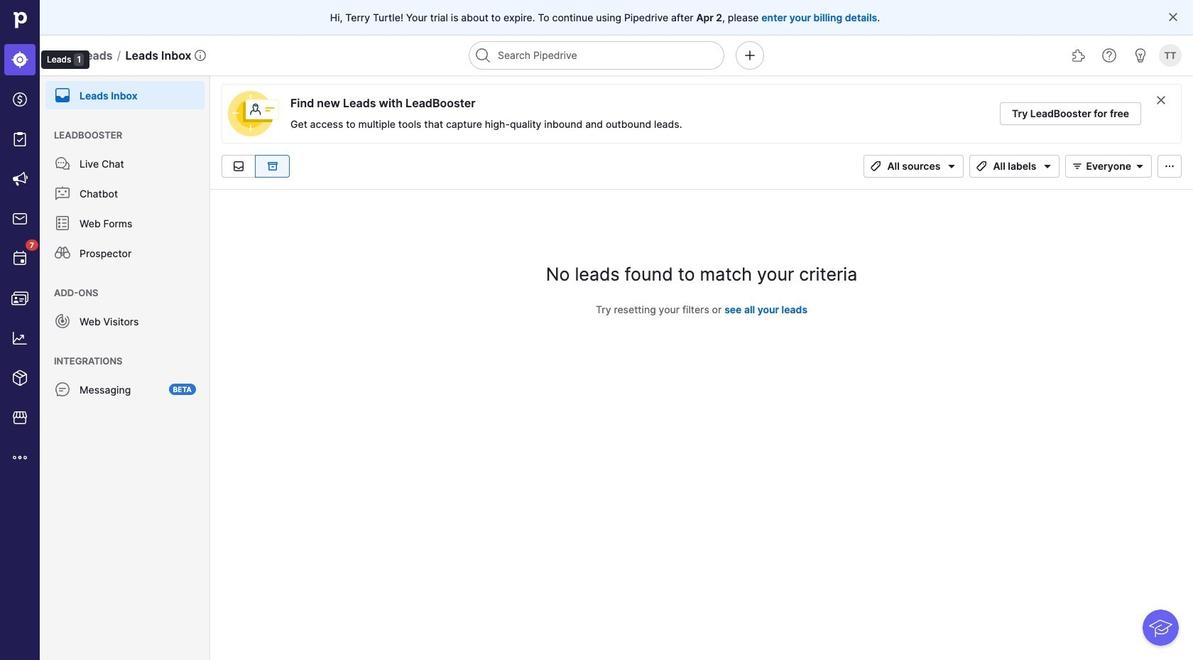 Task type: locate. For each thing, give the bounding box(es) containing it.
2 horizontal spatial color primary image
[[1132, 161, 1149, 172]]

1 color undefined image from the top
[[54, 155, 71, 172]]

projects image
[[11, 131, 28, 148]]

color undefined image right sales inbox image
[[54, 215, 71, 232]]

0 horizontal spatial color primary image
[[868, 161, 885, 172]]

color undefined image up contacts icon
[[11, 250, 28, 267]]

inbox image
[[230, 161, 247, 172]]

color primary image
[[1168, 11, 1180, 23], [944, 161, 961, 172], [974, 161, 991, 172], [1040, 161, 1057, 172], [1162, 161, 1179, 172]]

1 horizontal spatial color primary image
[[1070, 161, 1087, 172]]

products image
[[11, 369, 28, 387]]

color undefined image down menu toggle icon
[[54, 87, 71, 104]]

2 vertical spatial color undefined image
[[54, 244, 71, 261]]

archive image
[[264, 161, 281, 172]]

info image
[[194, 50, 206, 61]]

menu
[[0, 0, 90, 660], [40, 75, 210, 660]]

menu item
[[0, 40, 40, 80], [40, 75, 210, 109]]

color undefined image
[[54, 87, 71, 104], [54, 215, 71, 232], [11, 250, 28, 267], [54, 313, 71, 330], [54, 381, 71, 398]]

insights image
[[11, 330, 28, 347]]

menu toggle image
[[54, 47, 71, 64]]

quick help image
[[1101, 47, 1118, 64]]

1 vertical spatial color undefined image
[[54, 185, 71, 202]]

2 color primary image from the left
[[1070, 161, 1087, 172]]

campaigns image
[[11, 171, 28, 188]]

home image
[[9, 9, 31, 31]]

2 color undefined image from the top
[[54, 185, 71, 202]]

color undefined image
[[54, 155, 71, 172], [54, 185, 71, 202], [54, 244, 71, 261]]

color primary image
[[868, 161, 885, 172], [1070, 161, 1087, 172], [1132, 161, 1149, 172]]

more image
[[11, 449, 28, 466]]

0 vertical spatial color undefined image
[[54, 155, 71, 172]]



Task type: describe. For each thing, give the bounding box(es) containing it.
deals image
[[11, 91, 28, 108]]

color undefined image right products icon
[[54, 381, 71, 398]]

color undefined image right the insights icon
[[54, 313, 71, 330]]

3 color undefined image from the top
[[54, 244, 71, 261]]

1 color primary image from the left
[[868, 161, 885, 172]]

sales inbox image
[[11, 210, 28, 227]]

quick add image
[[742, 47, 759, 64]]

3 color primary image from the left
[[1132, 161, 1149, 172]]

color secondary image
[[1156, 95, 1167, 106]]

contacts image
[[11, 290, 28, 307]]

Search Pipedrive field
[[469, 41, 725, 70]]

leads image
[[11, 51, 28, 68]]

sales assistant image
[[1133, 47, 1150, 64]]

marketplace image
[[11, 409, 28, 426]]

knowledge center bot, also known as kc bot is an onboarding assistant that allows you to see the list of onboarding items in one place for quick and easy reference. this improves your in-app experience. image
[[1143, 610, 1180, 646]]



Task type: vqa. For each thing, say whether or not it's contained in the screenshot.
third color primary icon from the left
yes



